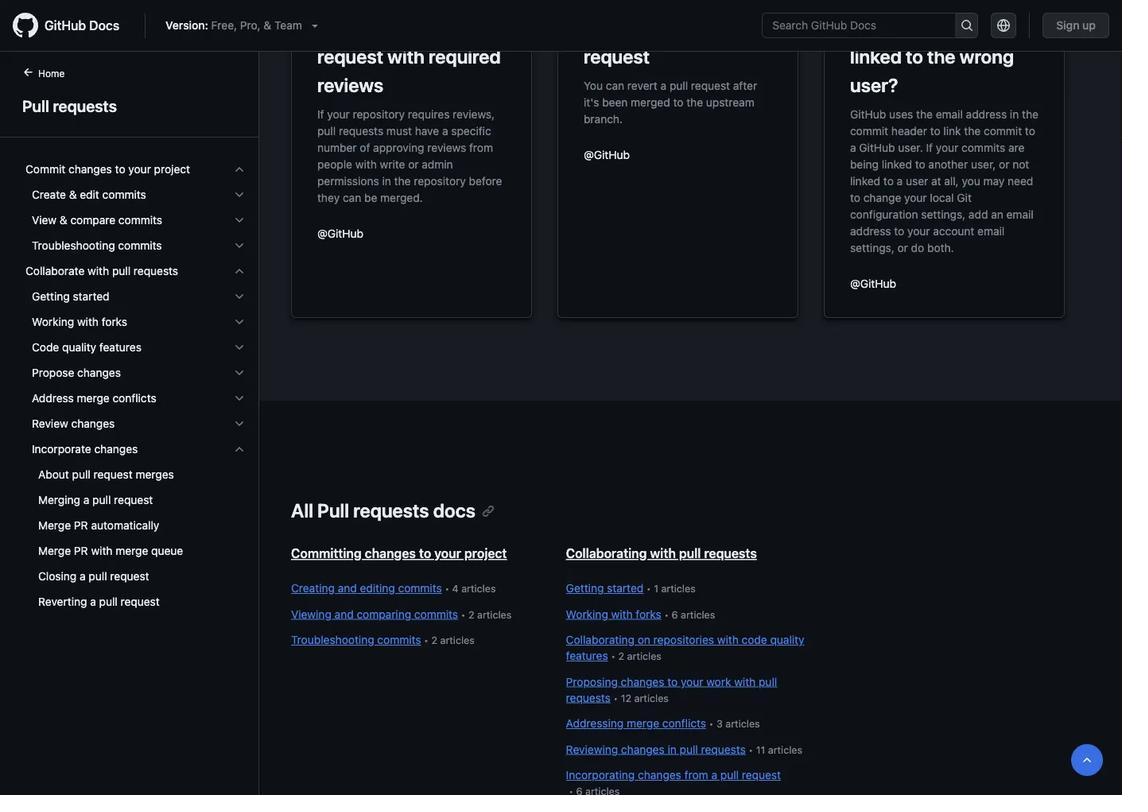 Task type: describe. For each thing, give the bounding box(es) containing it.
collaborating for collaborating on repositories with code quality features
[[566, 634, 635, 647]]

viewing
[[291, 608, 332, 621]]

user
[[906, 174, 929, 187]]

articles inside the getting started • 1 articles
[[662, 583, 696, 595]]

with up 1
[[650, 546, 676, 561]]

with down troubleshooting commits
[[88, 265, 109, 278]]

to left change
[[851, 191, 861, 204]]

merge for merge pr with merge queue
[[38, 545, 71, 558]]

reviewing changes in pull requests • 11 articles
[[566, 743, 803, 756]]

review
[[32, 417, 68, 430]]

number
[[317, 141, 357, 154]]

or inside if your repository requires reviews, pull requests must have a specific number of approving reviews from people with write or admin permissions in the repository before they can be merged.
[[408, 158, 419, 171]]

the inside why are my commits linked to the wrong user?
[[928, 45, 956, 68]]

merge for merge pr automatically
[[38, 519, 71, 532]]

@github for reverting a pull request
[[584, 148, 630, 161]]

view
[[32, 214, 57, 227]]

collaborate with pull requests button
[[19, 259, 252, 284]]

changes for incorporating
[[638, 769, 682, 782]]

home
[[38, 68, 65, 79]]

the right link
[[965, 124, 981, 137]]

github uses the email address in the commit header to link the commit to a github user. if your commits are being linked to another user, or not linked to a user at all, you may need to change your local git configuration settings, add an email address to your account email settings, or do both.
[[851, 107, 1039, 254]]

your up do
[[908, 224, 931, 237]]

to up creating and editing commits • 4 articles
[[419, 546, 431, 561]]

merged
[[631, 95, 670, 109]]

collaborate with pull requests
[[25, 265, 178, 278]]

to up change
[[884, 174, 894, 187]]

may
[[984, 174, 1005, 187]]

your inside proposing changes to your work with pull requests
[[681, 676, 704, 689]]

working with forks
[[32, 315, 127, 329]]

sc 9kayk9 0 image for collaborate with pull requests
[[233, 265, 246, 278]]

with down the getting started • 1 articles
[[612, 608, 633, 621]]

scroll to top image
[[1081, 754, 1094, 767]]

sign up
[[1057, 19, 1096, 32]]

11
[[756, 744, 766, 756]]

on
[[638, 634, 651, 647]]

your up another
[[936, 141, 959, 154]]

pro,
[[240, 19, 261, 32]]

home link
[[16, 66, 90, 82]]

reviews inside approving a pull request with required reviews
[[317, 74, 384, 96]]

• inside addressing merge conflicts • 3 articles
[[709, 718, 714, 730]]

2 horizontal spatial &
[[264, 19, 271, 32]]

articles inside troubleshooting commits • 2 articles
[[440, 635, 475, 646]]

a inside the 'you can revert a pull request after it's been merged to the upstream branch.'
[[661, 79, 667, 92]]

3
[[717, 718, 723, 730]]

pull inside if your repository requires reviews, pull requests must have a specific number of approving reviews from people with write or admin permissions in the repository before they can be merged.
[[317, 124, 336, 137]]

with up code quality features
[[77, 315, 99, 329]]

been
[[602, 95, 628, 109]]

sc 9kayk9 0 image for code quality features
[[233, 341, 246, 354]]

commit changes to your project
[[25, 163, 190, 176]]

commits down commit changes to your project dropdown button
[[102, 188, 146, 201]]

editing
[[360, 582, 395, 595]]

propose changes button
[[19, 360, 252, 386]]

incorporating changes from a pull request
[[566, 769, 781, 782]]

the inside if your repository requires reviews, pull requests must have a specific number of approving reviews from people with write or admin permissions in the repository before they can be merged.
[[394, 174, 411, 187]]

requests inside dropdown button
[[134, 265, 178, 278]]

requests inside if your repository requires reviews, pull requests must have a specific number of approving reviews from people with write or admin permissions in the repository before they can be merged.
[[339, 124, 384, 137]]

have
[[415, 124, 439, 137]]

commits down viewing and comparing commits • 2 articles
[[377, 634, 421, 647]]

1 vertical spatial linked
[[882, 158, 913, 171]]

working with forks button
[[19, 310, 252, 335]]

troubleshooting commits • 2 articles
[[291, 634, 475, 647]]

a right merging
[[83, 494, 89, 507]]

sc 9kayk9 0 image for view & compare commits
[[233, 214, 246, 227]]

merge pr with merge queue link
[[19, 539, 252, 564]]

a inside if your repository requires reviews, pull requests must have a specific number of approving reviews from people with write or admin permissions in the repository before they can be merged.
[[442, 124, 448, 137]]

reverting inside reverting a pull request link
[[38, 596, 87, 609]]

sign
[[1057, 19, 1080, 32]]

required
[[429, 45, 501, 68]]

troubleshooting commits
[[32, 239, 162, 252]]

with down merge pr automatically
[[91, 545, 113, 558]]

from inside incorporating changes from a pull request link
[[685, 769, 709, 782]]

reverting a pull request inside incorporate changes element
[[38, 596, 160, 609]]

• up proposing
[[611, 651, 616, 662]]

reviews inside if your repository requires reviews, pull requests must have a specific number of approving reviews from people with write or admin permissions in the repository before they can be merged.
[[427, 141, 466, 154]]

my
[[926, 17, 952, 39]]

a up the 'you can revert a pull request after it's been merged to the upstream branch.'
[[671, 17, 682, 39]]

select language: current language is english image
[[998, 19, 1011, 32]]

merging a pull request
[[38, 494, 153, 507]]

a left user
[[897, 174, 903, 187]]

pr for with
[[74, 545, 88, 558]]

if your repository requires reviews, pull requests must have a specific number of approving reviews from people with write or admin permissions in the repository before they can be merged.
[[317, 107, 502, 204]]

troubleshooting commits button
[[19, 233, 252, 259]]

0 vertical spatial reverting
[[584, 17, 667, 39]]

collaborate with pull requests element for commit changes to your project element containing commit changes to your project
[[13, 284, 259, 615]]

wrong
[[960, 45, 1014, 68]]

articles inside addressing merge conflicts • 3 articles
[[726, 718, 760, 730]]

must
[[387, 124, 412, 137]]

@github for why are my commits linked to the wrong user?
[[851, 277, 897, 290]]

12
[[621, 693, 632, 704]]

can inside if your repository requires reviews, pull requests must have a specific number of approving reviews from people with write or admin permissions in the repository before they can be merged.
[[343, 191, 361, 204]]

in inside github uses the email address in the commit header to link the commit to a github user. if your commits are being linked to another user, or not linked to a user at all, you may need to change your local git configuration settings, add an email address to your account email settings, or do both.
[[1010, 107, 1019, 121]]

1 vertical spatial address
[[851, 224, 892, 237]]

merged.
[[380, 191, 423, 204]]

the up header
[[917, 107, 933, 121]]

2 horizontal spatial or
[[999, 158, 1010, 171]]

branch.
[[584, 112, 623, 125]]

from inside if your repository requires reviews, pull requests must have a specific number of approving reviews from people with write or admin permissions in the repository before they can be merged.
[[469, 141, 493, 154]]

pull requests
[[22, 96, 117, 115]]

not
[[1013, 158, 1030, 171]]

an
[[992, 208, 1004, 221]]

to inside commit changes to your project dropdown button
[[115, 163, 125, 176]]

pull inside proposing changes to your work with pull requests
[[759, 676, 778, 689]]

request up merging a pull request
[[94, 468, 133, 481]]

collaborating with pull requests link
[[566, 546, 757, 561]]

write
[[380, 158, 405, 171]]

changes for committing
[[365, 546, 416, 561]]

request inside approving a pull request with required reviews
[[317, 45, 384, 68]]

request down closing a pull request link
[[121, 596, 160, 609]]

1 horizontal spatial or
[[898, 241, 909, 254]]

specific
[[451, 124, 491, 137]]

1 horizontal spatial email
[[978, 224, 1005, 237]]

a down reviewing changes in pull requests • 11 articles
[[712, 769, 718, 782]]

2 vertical spatial 2
[[619, 651, 625, 662]]

do
[[912, 241, 925, 254]]

to up user
[[916, 158, 926, 171]]

commit
[[25, 163, 65, 176]]

collaborating with pull requests
[[566, 546, 757, 561]]

the up not
[[1022, 107, 1039, 121]]

getting for getting started • 1 articles
[[566, 582, 604, 595]]

with inside if your repository requires reviews, pull requests must have a specific number of approving reviews from people with write or admin permissions in the repository before they can be merged.
[[355, 158, 377, 171]]

all,
[[945, 174, 959, 187]]

create & edit commits button
[[19, 182, 252, 208]]

0 vertical spatial pull
[[22, 96, 49, 115]]

they
[[317, 191, 340, 204]]

1 horizontal spatial settings,
[[922, 208, 966, 221]]

free,
[[211, 19, 237, 32]]

admin
[[422, 158, 453, 171]]

pull inside approving a pull request with required reviews
[[425, 17, 457, 39]]

create & edit commits
[[32, 188, 146, 201]]

address merge conflicts button
[[19, 386, 252, 411]]

user,
[[971, 158, 996, 171]]

propose changes
[[32, 366, 121, 380]]

2 commit from the left
[[984, 124, 1023, 137]]

address merge conflicts
[[32, 392, 157, 405]]

incorporate changes element containing incorporate changes
[[13, 437, 259, 615]]

sign up link
[[1043, 13, 1110, 38]]

• inside creating and editing commits • 4 articles
[[445, 583, 450, 595]]

a down closing a pull request
[[90, 596, 96, 609]]

a right closing in the bottom left of the page
[[80, 570, 86, 583]]

at
[[932, 174, 942, 187]]

@github for approving a pull request with required reviews
[[317, 227, 364, 240]]

incorporating changes from a pull request link
[[566, 768, 809, 796]]

commits down 4
[[414, 608, 458, 621]]

can inside the 'you can revert a pull request after it's been merged to the upstream branch.'
[[606, 79, 625, 92]]

1 commit from the left
[[851, 124, 889, 137]]

changes for incorporate
[[94, 443, 138, 456]]

commit changes to your project element containing create & edit commits
[[13, 182, 259, 259]]

quality inside dropdown button
[[62, 341, 96, 354]]

pr for automatically
[[74, 519, 88, 532]]

requests inside proposing changes to your work with pull requests
[[566, 691, 611, 705]]

and for viewing
[[335, 608, 354, 621]]

proposing changes to your work with pull requests
[[566, 676, 778, 705]]

address
[[32, 392, 74, 405]]

another
[[929, 158, 968, 171]]

creating
[[291, 582, 335, 595]]

1 horizontal spatial address
[[966, 107, 1007, 121]]

about pull request merges link
[[19, 462, 252, 488]]

you can revert a pull request after it's been merged to the upstream branch.
[[584, 79, 758, 125]]

1 horizontal spatial merge
[[116, 545, 148, 558]]

collaborating on repositories with code quality features
[[566, 634, 805, 663]]

getting started
[[32, 290, 109, 303]]

troubleshooting for troubleshooting commits • 2 articles
[[291, 634, 374, 647]]

if inside if your repository requires reviews, pull requests must have a specific number of approving reviews from people with write or admin permissions in the repository before they can be merged.
[[317, 107, 324, 121]]



Task type: locate. For each thing, give the bounding box(es) containing it.
changes up '• 12 articles'
[[621, 676, 665, 689]]

0 horizontal spatial 2
[[432, 635, 438, 646]]

reviewing
[[566, 743, 618, 756]]

2 horizontal spatial merge
[[627, 717, 660, 730]]

1
[[654, 583, 659, 595]]

a up being
[[851, 141, 857, 154]]

in up incorporating changes from a pull request
[[668, 743, 677, 756]]

1 vertical spatial collaborating
[[566, 634, 635, 647]]

0 vertical spatial from
[[469, 141, 493, 154]]

0 horizontal spatial @github
[[317, 227, 364, 240]]

1 incorporate changes element from the top
[[13, 437, 259, 615]]

sc 9kayk9 0 image for incorporate changes
[[233, 443, 246, 456]]

forks up on in the bottom right of the page
[[636, 608, 662, 621]]

sc 9kayk9 0 image for getting started
[[233, 290, 246, 303]]

& for view & compare commits
[[60, 214, 67, 227]]

people
[[317, 158, 352, 171]]

your up 4
[[435, 546, 461, 561]]

1 horizontal spatial if
[[927, 141, 933, 154]]

to left link
[[931, 124, 941, 137]]

you
[[962, 174, 981, 187]]

github docs
[[45, 18, 119, 33]]

sc 9kayk9 0 image inside propose changes "dropdown button"
[[233, 367, 246, 380]]

started inside dropdown button
[[73, 290, 109, 303]]

commit up not
[[984, 124, 1023, 137]]

2 incorporate changes element from the top
[[13, 462, 259, 615]]

email right an
[[1007, 208, 1034, 221]]

1 horizontal spatial from
[[685, 769, 709, 782]]

2 sc 9kayk9 0 image from the top
[[233, 189, 246, 201]]

work
[[707, 676, 732, 689]]

1 collaborate with pull requests element from the top
[[13, 259, 259, 615]]

• inside the getting started • 1 articles
[[647, 583, 651, 595]]

closing
[[38, 570, 77, 583]]

• 2 articles
[[608, 651, 662, 662]]

quality inside collaborating on repositories with code quality features
[[771, 634, 805, 647]]

1 sc 9kayk9 0 image from the top
[[233, 214, 246, 227]]

• inside viewing and comparing commits • 2 articles
[[461, 609, 466, 621]]

the down my
[[928, 45, 956, 68]]

incorporate
[[32, 443, 91, 456]]

@github down branch.
[[584, 148, 630, 161]]

0 horizontal spatial reviews
[[317, 74, 384, 96]]

4 sc 9kayk9 0 image from the top
[[233, 392, 246, 405]]

• inside working with forks • 6 articles
[[665, 609, 669, 621]]

merge down propose changes
[[77, 392, 110, 405]]

your down user
[[905, 191, 927, 204]]

your up 'number'
[[327, 107, 350, 121]]

all pull requests docs link
[[291, 500, 495, 522]]

about
[[38, 468, 69, 481]]

0 horizontal spatial email
[[936, 107, 963, 121]]

commits down the create & edit commits dropdown button
[[118, 214, 162, 227]]

being
[[851, 158, 879, 171]]

2
[[469, 609, 475, 621], [432, 635, 438, 646], [619, 651, 625, 662]]

code
[[32, 341, 59, 354]]

1 vertical spatial started
[[607, 582, 644, 595]]

forks inside dropdown button
[[102, 315, 127, 329]]

2 collaborating from the top
[[566, 634, 635, 647]]

0 vertical spatial project
[[154, 163, 190, 176]]

request inside the 'you can revert a pull request after it's been merged to the upstream branch.'
[[691, 79, 730, 92]]

0 vertical spatial linked
[[851, 45, 902, 68]]

getting down collaborate
[[32, 290, 70, 303]]

0 horizontal spatial pull
[[22, 96, 49, 115]]

incorporate changes element containing about pull request merges
[[13, 462, 259, 615]]

0 horizontal spatial forks
[[102, 315, 127, 329]]

0 vertical spatial collaborating
[[566, 546, 647, 561]]

to inside the 'you can revert a pull request after it's been merged to the upstream branch.'
[[673, 95, 684, 109]]

collaborating inside collaborating on repositories with code quality features
[[566, 634, 635, 647]]

if inside github uses the email address in the commit header to link the commit to a github user. if your commits are being linked to another user, or not linked to a user at all, you may need to change your local git configuration settings, add an email address to your account email settings, or do both.
[[927, 141, 933, 154]]

1 horizontal spatial getting
[[566, 582, 604, 595]]

pr inside "link"
[[74, 519, 88, 532]]

changes inside dropdown button
[[68, 163, 112, 176]]

2 horizontal spatial in
[[1010, 107, 1019, 121]]

merge for address
[[77, 392, 110, 405]]

1 vertical spatial quality
[[771, 634, 805, 647]]

all pull requests docs
[[291, 500, 476, 522]]

in down write at top
[[382, 174, 391, 187]]

2 vertical spatial @github
[[851, 277, 897, 290]]

• left 6
[[665, 609, 669, 621]]

• inside reviewing changes in pull requests • 11 articles
[[749, 744, 754, 756]]

commits up viewing and comparing commits • 2 articles
[[398, 582, 442, 595]]

0 horizontal spatial working
[[32, 315, 74, 329]]

0 horizontal spatial getting
[[32, 290, 70, 303]]

your inside if your repository requires reviews, pull requests must have a specific number of approving reviews from people with write or admin permissions in the repository before they can be merged.
[[327, 107, 350, 121]]

your up the create & edit commits dropdown button
[[128, 163, 151, 176]]

1 horizontal spatial in
[[668, 743, 677, 756]]

changes for review
[[71, 417, 115, 430]]

0 vertical spatial conflicts
[[113, 392, 157, 405]]

merge down merging
[[38, 519, 71, 532]]

features up proposing
[[566, 650, 608, 663]]

to up not
[[1026, 124, 1036, 137]]

3 sc 9kayk9 0 image from the top
[[233, 367, 246, 380]]

changes for propose
[[77, 366, 121, 380]]

from
[[469, 141, 493, 154], [685, 769, 709, 782]]

0 vertical spatial quality
[[62, 341, 96, 354]]

requires
[[408, 107, 450, 121]]

you
[[584, 79, 603, 92]]

reviews up "admin"
[[427, 141, 466, 154]]

reviews down "approving"
[[317, 74, 384, 96]]

2 vertical spatial merge
[[627, 717, 660, 730]]

merge for addressing
[[627, 717, 660, 730]]

• left 12
[[614, 693, 618, 704]]

your inside dropdown button
[[128, 163, 151, 176]]

collaborate with pull requests element containing collaborate with pull requests
[[13, 259, 259, 615]]

are inside github uses the email address in the commit header to link the commit to a github user. if your commits are being linked to another user, or not linked to a user at all, you may need to change your local git configuration settings, add an email address to your account email settings, or do both.
[[1009, 141, 1025, 154]]

collaborate
[[25, 265, 85, 278]]

header
[[892, 124, 928, 137]]

email down an
[[978, 224, 1005, 237]]

repositories
[[654, 634, 714, 647]]

1 collaborating from the top
[[566, 546, 647, 561]]

• left the 11
[[749, 744, 754, 756]]

forks for working with forks
[[102, 315, 127, 329]]

working for working with forks
[[32, 315, 74, 329]]

reverting a pull request link
[[19, 590, 252, 615]]

request down 'merge pr with merge queue' link
[[110, 570, 149, 583]]

1 vertical spatial project
[[465, 546, 507, 561]]

project
[[154, 163, 190, 176], [465, 546, 507, 561]]

merges
[[136, 468, 174, 481]]

1 vertical spatial 2
[[432, 635, 438, 646]]

commits inside why are my commits linked to the wrong user?
[[956, 17, 1031, 39]]

from down reviewing changes in pull requests • 11 articles
[[685, 769, 709, 782]]

local
[[930, 191, 954, 204]]

sc 9kayk9 0 image inside 'getting started' dropdown button
[[233, 290, 246, 303]]

& for create & edit commits
[[69, 188, 77, 201]]

1 vertical spatial forks
[[636, 608, 662, 621]]

sc 9kayk9 0 image inside the create & edit commits dropdown button
[[233, 189, 246, 201]]

pull down home
[[22, 96, 49, 115]]

permissions
[[317, 174, 379, 187]]

sc 9kayk9 0 image inside collaborate with pull requests dropdown button
[[233, 265, 246, 278]]

linked inside why are my commits linked to the wrong user?
[[851, 45, 902, 68]]

address down configuration
[[851, 224, 892, 237]]

merge down '• 12 articles'
[[627, 717, 660, 730]]

1 vertical spatial if
[[927, 141, 933, 154]]

repository down "admin"
[[414, 174, 466, 187]]

change
[[864, 191, 902, 204]]

Search GitHub Docs search field
[[763, 14, 956, 37]]

github for github uses the email address in the commit header to link the commit to a github user. if your commits are being linked to another user, or not linked to a user at all, you may need to change your local git configuration settings, add an email address to your account email settings, or do both.
[[851, 107, 887, 121]]

pull inside dropdown button
[[112, 265, 131, 278]]

about pull request merges
[[38, 468, 174, 481]]

sc 9kayk9 0 image for propose changes
[[233, 367, 246, 380]]

collaborating for collaborating with pull requests
[[566, 546, 647, 561]]

troubleshooting inside dropdown button
[[32, 239, 115, 252]]

1 horizontal spatial working
[[566, 608, 609, 621]]

pull requests link
[[19, 94, 239, 118]]

to inside why are my commits linked to the wrong user?
[[906, 45, 924, 68]]

sc 9kayk9 0 image inside review changes 'dropdown button'
[[233, 418, 246, 430]]

collaborate with pull requests element containing getting started
[[13, 284, 259, 615]]

0 horizontal spatial started
[[73, 290, 109, 303]]

0 vertical spatial getting
[[32, 290, 70, 303]]

project inside dropdown button
[[154, 163, 190, 176]]

commits inside github uses the email address in the commit header to link the commit to a github user. if your commits are being linked to another user, or not linked to a user at all, you may need to change your local git configuration settings, add an email address to your account email settings, or do both.
[[962, 141, 1006, 154]]

1 commit changes to your project element from the top
[[13, 157, 259, 259]]

0 vertical spatial troubleshooting
[[32, 239, 115, 252]]

reviews
[[317, 74, 384, 96], [427, 141, 466, 154]]

1 horizontal spatial are
[[1009, 141, 1025, 154]]

collaborate with pull requests element for commit changes to your project element containing create & edit commits
[[13, 259, 259, 615]]

forks for working with forks • 6 articles
[[636, 608, 662, 621]]

project for committing changes to your project
[[465, 546, 507, 561]]

the inside the 'you can revert a pull request after it's been merged to the upstream branch.'
[[687, 95, 703, 109]]

commits
[[956, 17, 1031, 39], [962, 141, 1006, 154], [102, 188, 146, 201], [118, 214, 162, 227], [118, 239, 162, 252], [398, 582, 442, 595], [414, 608, 458, 621], [377, 634, 421, 647]]

1 vertical spatial from
[[685, 769, 709, 782]]

propose
[[32, 366, 74, 380]]

addressing merge conflicts • 3 articles
[[566, 717, 760, 730]]

0 horizontal spatial features
[[99, 341, 142, 354]]

0 vertical spatial 2
[[469, 609, 475, 621]]

sc 9kayk9 0 image
[[233, 163, 246, 176], [233, 189, 246, 201], [233, 239, 246, 252], [233, 265, 246, 278], [233, 316, 246, 329], [233, 341, 246, 354], [233, 418, 246, 430]]

changes for proposing
[[621, 676, 665, 689]]

0 horizontal spatial quality
[[62, 341, 96, 354]]

sc 9kayk9 0 image inside 'working with forks' dropdown button
[[233, 316, 246, 329]]

account
[[934, 224, 975, 237]]

commit changes to your project element containing commit changes to your project
[[13, 157, 259, 259]]

conflicts for addressing merge conflicts • 3 articles
[[663, 717, 707, 730]]

sc 9kayk9 0 image for address merge conflicts
[[233, 392, 246, 405]]

0 vertical spatial email
[[936, 107, 963, 121]]

2 inside troubleshooting commits • 2 articles
[[432, 635, 438, 646]]

changes down addressing merge conflicts • 3 articles
[[621, 743, 665, 756]]

with
[[388, 45, 425, 68], [355, 158, 377, 171], [88, 265, 109, 278], [77, 315, 99, 329], [91, 545, 113, 558], [650, 546, 676, 561], [612, 608, 633, 621], [717, 634, 739, 647], [735, 676, 756, 689]]

or left do
[[898, 241, 909, 254]]

0 horizontal spatial &
[[60, 214, 67, 227]]

• left 4
[[445, 583, 450, 595]]

1 vertical spatial troubleshooting
[[291, 634, 374, 647]]

1 vertical spatial working
[[566, 608, 609, 621]]

5 sc 9kayk9 0 image from the top
[[233, 443, 246, 456]]

reverting down closing in the bottom left of the page
[[38, 596, 87, 609]]

2 commit changes to your project element from the top
[[13, 182, 259, 259]]

or
[[408, 158, 419, 171], [999, 158, 1010, 171], [898, 241, 909, 254]]

2 merge from the top
[[38, 545, 71, 558]]

1 horizontal spatial commit
[[984, 124, 1023, 137]]

changes inside "dropdown button"
[[77, 366, 121, 380]]

sc 9kayk9 0 image for review changes
[[233, 418, 246, 430]]

collaborating up • 2 articles
[[566, 634, 635, 647]]

commits up "user,"
[[962, 141, 1006, 154]]

changes up "edit"
[[68, 163, 112, 176]]

linked
[[851, 45, 902, 68], [882, 158, 913, 171], [851, 174, 881, 187]]

0 horizontal spatial conflicts
[[113, 392, 157, 405]]

articles inside reviewing changes in pull requests • 11 articles
[[768, 744, 803, 756]]

with inside proposing changes to your work with pull requests
[[735, 676, 756, 689]]

address
[[966, 107, 1007, 121], [851, 224, 892, 237]]

0 horizontal spatial reverting
[[38, 596, 87, 609]]

3 sc 9kayk9 0 image from the top
[[233, 239, 246, 252]]

incorporate changes button
[[19, 437, 252, 462]]

started
[[73, 290, 109, 303], [607, 582, 644, 595]]

2 vertical spatial linked
[[851, 174, 881, 187]]

0 vertical spatial &
[[264, 19, 271, 32]]

pull requests element
[[0, 64, 259, 794]]

sc 9kayk9 0 image inside troubleshooting commits dropdown button
[[233, 239, 246, 252]]

2 inside viewing and comparing commits • 2 articles
[[469, 609, 475, 621]]

sc 9kayk9 0 image inside incorporate changes 'dropdown button'
[[233, 443, 246, 456]]

github down user?
[[851, 107, 887, 121]]

• down creating and editing commits • 4 articles
[[461, 609, 466, 621]]

1 horizontal spatial forks
[[636, 608, 662, 621]]

add
[[969, 208, 989, 221]]

with left 'code'
[[717, 634, 739, 647]]

pr down merging a pull request
[[74, 519, 88, 532]]

started for getting started • 1 articles
[[607, 582, 644, 595]]

1 vertical spatial &
[[69, 188, 77, 201]]

5 sc 9kayk9 0 image from the top
[[233, 316, 246, 329]]

quality right 'code'
[[771, 634, 805, 647]]

2 vertical spatial github
[[860, 141, 896, 154]]

the
[[928, 45, 956, 68], [687, 95, 703, 109], [917, 107, 933, 121], [1022, 107, 1039, 121], [965, 124, 981, 137], [394, 174, 411, 187]]

0 horizontal spatial if
[[317, 107, 324, 121]]

2 pr from the top
[[74, 545, 88, 558]]

creating and editing commits • 4 articles
[[291, 582, 496, 595]]

tooltip
[[1072, 745, 1104, 777]]

• inside troubleshooting commits • 2 articles
[[424, 635, 429, 646]]

reverting a pull request down closing a pull request
[[38, 596, 160, 609]]

incorporate changes element
[[13, 437, 259, 615], [13, 462, 259, 615]]

merge
[[77, 392, 110, 405], [116, 545, 148, 558], [627, 717, 660, 730]]

to inside proposing changes to your work with pull requests
[[668, 676, 678, 689]]

a right the have
[[442, 124, 448, 137]]

with right work
[[735, 676, 756, 689]]

1 vertical spatial repository
[[414, 174, 466, 187]]

to up uses
[[906, 45, 924, 68]]

request up you
[[584, 45, 650, 68]]

0 horizontal spatial commit
[[851, 124, 889, 137]]

pull
[[22, 96, 49, 115], [318, 500, 349, 522]]

comparing
[[357, 608, 411, 621]]

1 horizontal spatial repository
[[414, 174, 466, 187]]

working inside dropdown button
[[32, 315, 74, 329]]

sc 9kayk9 0 image inside address merge conflicts dropdown button
[[233, 392, 246, 405]]

conflicts inside dropdown button
[[113, 392, 157, 405]]

2 horizontal spatial 2
[[619, 651, 625, 662]]

why are my commits linked to the wrong user?
[[851, 17, 1031, 96]]

request down about pull request merges link
[[114, 494, 153, 507]]

0 vertical spatial reverting a pull request
[[584, 17, 717, 68]]

& left "edit"
[[69, 188, 77, 201]]

features inside collaborating on repositories with code quality features
[[566, 650, 608, 663]]

0 horizontal spatial can
[[343, 191, 361, 204]]

0 horizontal spatial or
[[408, 158, 419, 171]]

sc 9kayk9 0 image for create & edit commits
[[233, 189, 246, 201]]

sc 9kayk9 0 image inside view & compare commits dropdown button
[[233, 214, 246, 227]]

started for getting started
[[73, 290, 109, 303]]

quality
[[62, 341, 96, 354], [771, 634, 805, 647]]

0 horizontal spatial project
[[154, 163, 190, 176]]

request down "approving"
[[317, 45, 384, 68]]

project for commit changes to your project
[[154, 163, 190, 176]]

triangle down image
[[309, 19, 321, 32]]

troubleshooting up collaborate
[[32, 239, 115, 252]]

incorporate changes
[[32, 443, 138, 456]]

to down configuration
[[895, 224, 905, 237]]

uses
[[890, 107, 914, 121]]

2 vertical spatial &
[[60, 214, 67, 227]]

changes for reviewing
[[621, 743, 665, 756]]

0 horizontal spatial settings,
[[851, 241, 895, 254]]

1 horizontal spatial reverting
[[584, 17, 667, 39]]

are inside why are my commits linked to the wrong user?
[[894, 17, 922, 39]]

1 horizontal spatial &
[[69, 188, 77, 201]]

with inside collaborating on repositories with code quality features
[[717, 634, 739, 647]]

4 sc 9kayk9 0 image from the top
[[233, 265, 246, 278]]

working
[[32, 315, 74, 329], [566, 608, 609, 621]]

2 sc 9kayk9 0 image from the top
[[233, 290, 246, 303]]

0 vertical spatial merge
[[38, 519, 71, 532]]

changes up 'about pull request merges'
[[94, 443, 138, 456]]

started down collaborate with pull requests
[[73, 290, 109, 303]]

4
[[452, 583, 459, 595]]

0 vertical spatial working
[[32, 315, 74, 329]]

approving
[[373, 141, 424, 154]]

0 horizontal spatial merge
[[77, 392, 110, 405]]

requests
[[53, 96, 117, 115], [339, 124, 384, 137], [134, 265, 178, 278], [353, 500, 429, 522], [704, 546, 757, 561], [566, 691, 611, 705], [701, 743, 746, 756]]

sc 9kayk9 0 image for working with forks
[[233, 316, 246, 329]]

1 vertical spatial email
[[1007, 208, 1034, 221]]

sc 9kayk9 0 image for troubleshooting commits
[[233, 239, 246, 252]]

reverting a pull request up revert
[[584, 17, 717, 68]]

1 horizontal spatial features
[[566, 650, 608, 663]]

email up link
[[936, 107, 963, 121]]

request down the 11
[[742, 769, 781, 782]]

getting started button
[[19, 284, 252, 310]]

revert
[[628, 79, 658, 92]]

started up working with forks • 6 articles
[[607, 582, 644, 595]]

7 sc 9kayk9 0 image from the top
[[233, 418, 246, 430]]

commit
[[851, 124, 889, 137], [984, 124, 1023, 137]]

in inside if your repository requires reviews, pull requests must have a specific number of approving reviews from people with write or admin permissions in the repository before they can be merged.
[[382, 174, 391, 187]]

0 vertical spatial if
[[317, 107, 324, 121]]

0 vertical spatial reviews
[[317, 74, 384, 96]]

1 vertical spatial reviews
[[427, 141, 466, 154]]

0 vertical spatial merge
[[77, 392, 110, 405]]

0 vertical spatial repository
[[353, 107, 405, 121]]

conflicts for address merge conflicts
[[113, 392, 157, 405]]

0 horizontal spatial troubleshooting
[[32, 239, 115, 252]]

1 horizontal spatial @github
[[584, 148, 630, 161]]

1 vertical spatial conflicts
[[663, 717, 707, 730]]

& right pro, at the top left
[[264, 19, 271, 32]]

commit changes to your project element
[[13, 157, 259, 259], [13, 182, 259, 259]]

sc 9kayk9 0 image for commit changes to your project
[[233, 163, 246, 176]]

1 horizontal spatial reverting a pull request
[[584, 17, 717, 68]]

project up the create & edit commits dropdown button
[[154, 163, 190, 176]]

2 horizontal spatial email
[[1007, 208, 1034, 221]]

with inside approving a pull request with required reviews
[[388, 45, 425, 68]]

sc 9kayk9 0 image inside code quality features dropdown button
[[233, 341, 246, 354]]

pull inside the 'you can revert a pull request after it's been merged to the upstream branch.'
[[670, 79, 688, 92]]

github docs link
[[13, 13, 132, 38]]

merge inside dropdown button
[[77, 392, 110, 405]]

merging
[[38, 494, 80, 507]]

0 horizontal spatial are
[[894, 17, 922, 39]]

articles inside working with forks • 6 articles
[[681, 609, 716, 621]]

in up not
[[1010, 107, 1019, 121]]

1 merge from the top
[[38, 519, 71, 532]]

getting for getting started
[[32, 290, 70, 303]]

getting inside dropdown button
[[32, 290, 70, 303]]

the up merged.
[[394, 174, 411, 187]]

1 horizontal spatial quality
[[771, 634, 805, 647]]

docs
[[89, 18, 119, 33]]

1 pr from the top
[[74, 519, 88, 532]]

to right merged
[[673, 95, 684, 109]]

user.
[[899, 141, 924, 154]]

& right view
[[60, 214, 67, 227]]

6 sc 9kayk9 0 image from the top
[[233, 341, 246, 354]]

0 horizontal spatial repository
[[353, 107, 405, 121]]

1 vertical spatial pull
[[318, 500, 349, 522]]

1 horizontal spatial 2
[[469, 609, 475, 621]]

docs
[[433, 500, 476, 522]]

view & compare commits button
[[19, 208, 252, 233]]

request up 'upstream'
[[691, 79, 730, 92]]

1 sc 9kayk9 0 image from the top
[[233, 163, 246, 176]]

address up "user,"
[[966, 107, 1007, 121]]

github left docs
[[45, 18, 86, 33]]

compare
[[70, 214, 115, 227]]

merge up closing in the bottom left of the page
[[38, 545, 71, 558]]

commits up the wrong
[[956, 17, 1031, 39]]

collaborate with pull requests element
[[13, 259, 259, 615], [13, 284, 259, 615]]

1 vertical spatial merge
[[116, 545, 148, 558]]

merge pr with merge queue
[[38, 545, 183, 558]]

create
[[32, 188, 66, 201]]

committing changes to your project
[[291, 546, 507, 561]]

changes inside proposing changes to your work with pull requests
[[621, 676, 665, 689]]

closing a pull request link
[[19, 564, 252, 590]]

@github down they
[[317, 227, 364, 240]]

settings, down configuration
[[851, 241, 895, 254]]

sc 9kayk9 0 image inside commit changes to your project dropdown button
[[233, 163, 246, 176]]

commits inside dropdown button
[[118, 239, 162, 252]]

working up code
[[32, 315, 74, 329]]

a inside approving a pull request with required reviews
[[411, 17, 421, 39]]

0 vertical spatial started
[[73, 290, 109, 303]]

github for github docs
[[45, 18, 86, 33]]

merge inside "link"
[[38, 519, 71, 532]]

reverting up revert
[[584, 17, 667, 39]]

merge pr automatically link
[[19, 513, 252, 539]]

a right "approving"
[[411, 17, 421, 39]]

changes for commit
[[68, 163, 112, 176]]

pr
[[74, 519, 88, 532], [74, 545, 88, 558]]

merge down merge pr automatically "link"
[[116, 545, 148, 558]]

and left editing
[[338, 582, 357, 595]]

with down "approving"
[[388, 45, 425, 68]]

forks down 'getting started' dropdown button
[[102, 315, 127, 329]]

1 vertical spatial settings,
[[851, 241, 895, 254]]

if
[[317, 107, 324, 121], [927, 141, 933, 154]]

0 vertical spatial github
[[45, 18, 86, 33]]

sc 9kayk9 0 image
[[233, 214, 246, 227], [233, 290, 246, 303], [233, 367, 246, 380], [233, 392, 246, 405], [233, 443, 246, 456]]

None search field
[[762, 13, 979, 38]]

articles inside viewing and comparing commits • 2 articles
[[477, 609, 512, 621]]

2 collaborate with pull requests element from the top
[[13, 284, 259, 615]]

1 vertical spatial can
[[343, 191, 361, 204]]

0 horizontal spatial reverting a pull request
[[38, 596, 160, 609]]

working for working with forks • 6 articles
[[566, 608, 609, 621]]

features inside code quality features dropdown button
[[99, 341, 142, 354]]

0 vertical spatial settings,
[[922, 208, 966, 221]]

are left my
[[894, 17, 922, 39]]

troubleshooting for troubleshooting commits
[[32, 239, 115, 252]]

it's
[[584, 95, 599, 109]]

0 horizontal spatial address
[[851, 224, 892, 237]]

getting started • 1 articles
[[566, 582, 696, 595]]

or left not
[[999, 158, 1010, 171]]

search image
[[961, 19, 974, 32]]

version: free, pro, & team
[[166, 19, 302, 32]]

before
[[469, 174, 502, 187]]

and for creating
[[338, 582, 357, 595]]

0 vertical spatial forks
[[102, 315, 127, 329]]

collaborating
[[566, 546, 647, 561], [566, 634, 635, 647]]

articles inside creating and editing commits • 4 articles
[[462, 583, 496, 595]]



Task type: vqa. For each thing, say whether or not it's contained in the screenshot.


